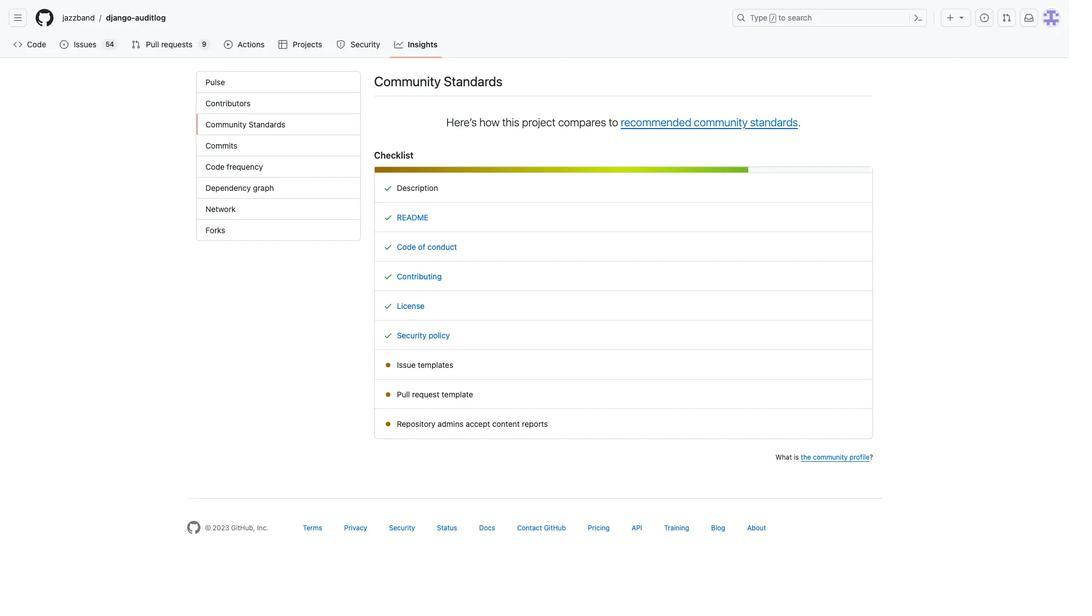 Task type: locate. For each thing, give the bounding box(es) containing it.
reports
[[522, 419, 548, 429]]

not added yet image for repository admins accept content reports
[[384, 420, 393, 429]]

0 horizontal spatial security link
[[332, 36, 386, 53]]

0 vertical spatial added image
[[384, 184, 393, 193]]

1 vertical spatial community standards
[[206, 120, 285, 129]]

dependency graph link
[[197, 178, 360, 199]]

policy
[[429, 331, 450, 340]]

0 vertical spatial security link
[[332, 36, 386, 53]]

accept
[[466, 419, 490, 429]]

1 vertical spatial security
[[397, 331, 427, 340]]

0 horizontal spatial standards
[[249, 120, 285, 129]]

the community profile link
[[801, 453, 870, 462]]

code inside the code frequency link
[[206, 162, 225, 172]]

code for code of conduct
[[397, 242, 416, 252]]

community standards
[[374, 74, 503, 89], [206, 120, 285, 129]]

how
[[480, 116, 500, 129]]

code image
[[13, 40, 22, 49]]

insights link
[[390, 36, 442, 53]]

blog link
[[711, 524, 726, 532]]

0 horizontal spatial community standards
[[206, 120, 285, 129]]

added image
[[384, 184, 393, 193], [384, 243, 393, 252], [384, 272, 393, 281]]

0 horizontal spatial community
[[694, 116, 748, 129]]

not added yet image
[[384, 390, 393, 399]]

is
[[794, 453, 799, 462]]

security policy link
[[397, 331, 450, 340]]

added image left description
[[384, 184, 393, 193]]

1 vertical spatial community
[[206, 120, 247, 129]]

github
[[544, 524, 566, 532]]

community standards down insights on the top left of page
[[374, 74, 503, 89]]

0 horizontal spatial community
[[206, 120, 247, 129]]

0 vertical spatial security
[[351, 40, 380, 49]]

here's how this project compares to recommended community standards .
[[447, 116, 801, 129]]

0 vertical spatial added image
[[384, 213, 393, 222]]

added image for license
[[384, 302, 393, 311]]

plus image
[[946, 13, 955, 22]]

added image left readme
[[384, 213, 393, 222]]

1 horizontal spatial standards
[[444, 74, 503, 89]]

contributors link
[[197, 93, 360, 114]]

not added yet image for issue templates
[[384, 361, 393, 370]]

community standards inside insights element
[[206, 120, 285, 129]]

added image left license
[[384, 302, 393, 311]]

security right shield icon on the left top
[[351, 40, 380, 49]]

1 vertical spatial added image
[[384, 243, 393, 252]]

1 horizontal spatial code
[[206, 162, 225, 172]]

54
[[106, 40, 114, 48]]

projects
[[293, 40, 322, 49]]

1 vertical spatial standards
[[249, 120, 285, 129]]

not added yet image
[[384, 361, 393, 370], [384, 420, 393, 429]]

community left standards
[[694, 116, 748, 129]]

security link left the graph image
[[332, 36, 386, 53]]

1 vertical spatial to
[[609, 116, 618, 129]]

repository admins accept content reports
[[395, 419, 548, 429]]

added image left security policy "link"
[[384, 331, 393, 340]]

security
[[351, 40, 380, 49], [397, 331, 427, 340], [389, 524, 415, 532]]

code for code frequency
[[206, 162, 225, 172]]

community standards link
[[197, 114, 360, 135]]

dependency
[[206, 183, 251, 193]]

1 added image from the top
[[384, 213, 393, 222]]

0 vertical spatial code
[[27, 40, 46, 49]]

code inside code link
[[27, 40, 46, 49]]

list containing jazzband
[[58, 9, 726, 27]]

contributing link
[[397, 272, 442, 281]]

security policy
[[397, 331, 450, 340]]

/ left django-
[[99, 13, 102, 23]]

this
[[502, 116, 520, 129]]

0 vertical spatial not added yet image
[[384, 361, 393, 370]]

license link
[[397, 301, 425, 311]]

pull right not added yet icon
[[397, 390, 410, 399]]

admins
[[438, 419, 464, 429]]

type
[[750, 13, 768, 22]]

0 horizontal spatial pull
[[146, 40, 159, 49]]

community inside insights element
[[206, 120, 247, 129]]

community
[[374, 74, 441, 89], [206, 120, 247, 129]]

0 vertical spatial standards
[[444, 74, 503, 89]]

graph
[[253, 183, 274, 193]]

9
[[202, 40, 206, 48]]

3 added image from the top
[[384, 272, 393, 281]]

/ inside type / to search
[[771, 14, 775, 22]]

not added yet image left repository
[[384, 420, 393, 429]]

code down commits
[[206, 162, 225, 172]]

1 vertical spatial code
[[206, 162, 225, 172]]

security left policy
[[397, 331, 427, 340]]

1 vertical spatial not added yet image
[[384, 420, 393, 429]]

0 vertical spatial to
[[779, 13, 786, 22]]

0 horizontal spatial /
[[99, 13, 102, 23]]

to left search
[[779, 13, 786, 22]]

1 vertical spatial community
[[813, 453, 848, 462]]

1 horizontal spatial community
[[374, 74, 441, 89]]

/ right type
[[771, 14, 775, 22]]

2 horizontal spatial code
[[397, 242, 416, 252]]

code
[[27, 40, 46, 49], [206, 162, 225, 172], [397, 242, 416, 252]]

standards
[[444, 74, 503, 89], [249, 120, 285, 129]]

0 vertical spatial community
[[374, 74, 441, 89]]

the
[[801, 453, 811, 462]]

/
[[99, 13, 102, 23], [771, 14, 775, 22]]

/ for type
[[771, 14, 775, 22]]

1 not added yet image from the top
[[384, 361, 393, 370]]

network
[[206, 204, 236, 214]]

list
[[58, 9, 726, 27]]

actions link
[[219, 36, 270, 53]]

type / to search
[[750, 13, 812, 22]]

training link
[[664, 524, 689, 532]]

added image for readme
[[384, 213, 393, 222]]

frequency
[[227, 162, 263, 172]]

api link
[[632, 524, 642, 532]]

profile
[[850, 453, 870, 462]]

pull right git pull request icon on the left top of page
[[146, 40, 159, 49]]

3 added image from the top
[[384, 331, 393, 340]]

2 vertical spatial added image
[[384, 272, 393, 281]]

pull for pull request template
[[397, 390, 410, 399]]

insights element
[[196, 71, 361, 241]]

2 vertical spatial code
[[397, 242, 416, 252]]

community
[[694, 116, 748, 129], [813, 453, 848, 462]]

1 vertical spatial pull
[[397, 390, 410, 399]]

1 horizontal spatial /
[[771, 14, 775, 22]]

security link left status
[[389, 524, 415, 532]]

community standards down the contributors
[[206, 120, 285, 129]]

/ inside jazzband / django-auditlog
[[99, 13, 102, 23]]

shield image
[[336, 40, 345, 49]]

1 vertical spatial added image
[[384, 302, 393, 311]]

not added yet image left issue
[[384, 361, 393, 370]]

standards up here's in the left top of the page
[[444, 74, 503, 89]]

0 vertical spatial pull
[[146, 40, 159, 49]]

about
[[747, 524, 766, 532]]

to right 'compares'
[[609, 116, 618, 129]]

2 added image from the top
[[384, 302, 393, 311]]

2 added image from the top
[[384, 243, 393, 252]]

code right "code" icon
[[27, 40, 46, 49]]

1 vertical spatial security link
[[389, 524, 415, 532]]

2 not added yet image from the top
[[384, 420, 393, 429]]

git pull request image
[[1003, 13, 1011, 22]]

2 vertical spatial security
[[389, 524, 415, 532]]

git pull request image
[[131, 40, 140, 49]]

pricing
[[588, 524, 610, 532]]

0 horizontal spatial code
[[27, 40, 46, 49]]

added image left contributing
[[384, 272, 393, 281]]

added image
[[384, 213, 393, 222], [384, 302, 393, 311], [384, 331, 393, 340]]

request
[[412, 390, 440, 399]]

pull
[[146, 40, 159, 49], [397, 390, 410, 399]]

homepage image
[[36, 9, 53, 27]]

1 added image from the top
[[384, 184, 393, 193]]

community right the
[[813, 453, 848, 462]]

auditlog
[[135, 13, 166, 22]]

0 horizontal spatial to
[[609, 116, 618, 129]]

security left status
[[389, 524, 415, 532]]

1 horizontal spatial pull
[[397, 390, 410, 399]]

security for the bottommost the security 'link'
[[389, 524, 415, 532]]

1 horizontal spatial community
[[813, 453, 848, 462]]

privacy
[[344, 524, 367, 532]]

community down the contributors
[[206, 120, 247, 129]]

community down "insights" link
[[374, 74, 441, 89]]

contact github
[[517, 524, 566, 532]]

standards inside community standards link
[[249, 120, 285, 129]]

2 vertical spatial added image
[[384, 331, 393, 340]]

standards down contributors link
[[249, 120, 285, 129]]

jazzband link
[[58, 9, 99, 27]]

.
[[798, 116, 801, 129]]

1 horizontal spatial security link
[[389, 524, 415, 532]]

contributing
[[397, 272, 442, 281]]

code left of
[[397, 242, 416, 252]]

pulse
[[206, 77, 225, 87]]

security link
[[332, 36, 386, 53], [389, 524, 415, 532]]

pull for pull requests
[[146, 40, 159, 49]]

0 vertical spatial community standards
[[374, 74, 503, 89]]

added image left of
[[384, 243, 393, 252]]

code link
[[9, 36, 51, 53]]

to
[[779, 13, 786, 22], [609, 116, 618, 129]]

issue templates
[[395, 360, 453, 370]]

added image for code of conduct
[[384, 243, 393, 252]]



Task type: vqa. For each thing, say whether or not it's contained in the screenshot.
Contributing link
yes



Task type: describe. For each thing, give the bounding box(es) containing it.
projects link
[[274, 36, 328, 53]]

notifications image
[[1025, 13, 1034, 22]]

network link
[[197, 199, 360, 220]]

checklist
[[374, 150, 414, 160]]

recommended community standards link
[[621, 116, 798, 129]]

description
[[395, 183, 438, 193]]

pull request template
[[395, 390, 473, 399]]

recommended
[[621, 116, 692, 129]]

issue opened image
[[60, 40, 69, 49]]

commits link
[[197, 135, 360, 157]]

forks link
[[197, 220, 360, 241]]

0 vertical spatial community
[[694, 116, 748, 129]]

contributors
[[206, 99, 251, 108]]

code of conduct
[[397, 242, 457, 252]]

requests
[[161, 40, 193, 49]]

insights
[[408, 40, 438, 49]]

compares
[[558, 116, 606, 129]]

project
[[522, 116, 556, 129]]

?
[[870, 453, 873, 462]]

forks
[[206, 226, 225, 235]]

here's
[[447, 116, 477, 129]]

what
[[776, 453, 792, 462]]

code of conduct link
[[397, 242, 457, 252]]

triangle down image
[[957, 13, 966, 22]]

contact github link
[[517, 524, 566, 532]]

1 horizontal spatial community standards
[[374, 74, 503, 89]]

jazzband
[[62, 13, 95, 22]]

/ for jazzband
[[99, 13, 102, 23]]

code for code
[[27, 40, 46, 49]]

github,
[[231, 524, 255, 532]]

jazzband / django-auditlog
[[62, 13, 166, 23]]

standards
[[750, 116, 798, 129]]

1 horizontal spatial to
[[779, 13, 786, 22]]

issue opened image
[[980, 13, 989, 22]]

license
[[397, 301, 425, 311]]

added image for contributing
[[384, 272, 393, 281]]

commits
[[206, 141, 237, 150]]

conduct
[[428, 242, 457, 252]]

search
[[788, 13, 812, 22]]

django-
[[106, 13, 135, 22]]

dependency graph
[[206, 183, 274, 193]]

graph image
[[394, 40, 403, 49]]

templates
[[418, 360, 453, 370]]

terms link
[[303, 524, 322, 532]]

repository
[[397, 419, 436, 429]]

play image
[[224, 40, 233, 49]]

terms
[[303, 524, 322, 532]]

readme
[[397, 213, 429, 222]]

what is the community profile ?
[[776, 453, 873, 462]]

api
[[632, 524, 642, 532]]

table image
[[279, 40, 288, 49]]

code frequency link
[[197, 157, 360, 178]]

command palette image
[[914, 13, 923, 22]]

code frequency
[[206, 162, 263, 172]]

security inside 'link'
[[351, 40, 380, 49]]

issues
[[74, 40, 97, 49]]

issue
[[397, 360, 416, 370]]

security for security policy
[[397, 331, 427, 340]]

©
[[205, 524, 211, 532]]

homepage image
[[187, 521, 201, 535]]

added image for security policy
[[384, 331, 393, 340]]

inc.
[[257, 524, 268, 532]]

content
[[492, 419, 520, 429]]

pricing link
[[588, 524, 610, 532]]

contact
[[517, 524, 542, 532]]

privacy link
[[344, 524, 367, 532]]

pulse link
[[197, 72, 360, 93]]

training
[[664, 524, 689, 532]]

actions
[[238, 40, 265, 49]]

2023
[[213, 524, 229, 532]]

readme link
[[397, 213, 429, 222]]

status
[[437, 524, 457, 532]]

of
[[418, 242, 425, 252]]

about link
[[747, 524, 766, 532]]

status link
[[437, 524, 457, 532]]

pull requests
[[146, 40, 193, 49]]

django-auditlog link
[[102, 9, 170, 27]]

docs link
[[479, 524, 495, 532]]



